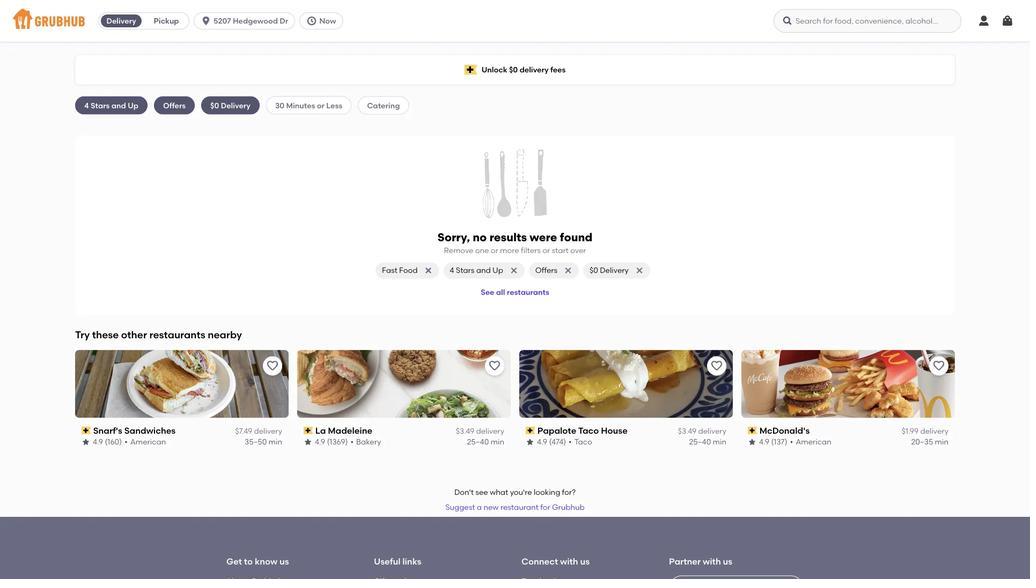 Task type: locate. For each thing, give the bounding box(es) containing it.
2 25–40 from the left
[[690, 438, 712, 447]]

one
[[476, 246, 489, 255]]

min for madeleine
[[491, 438, 505, 447]]

0 horizontal spatial 25–40 min
[[467, 438, 505, 447]]

4 min from the left
[[936, 438, 949, 447]]

save this restaurant image
[[489, 360, 502, 373], [711, 360, 724, 373], [933, 360, 946, 373]]

food
[[400, 266, 418, 275]]

4 subscription pass image from the left
[[749, 427, 758, 435]]

0 horizontal spatial 25–40
[[467, 438, 489, 447]]

3 save this restaurant button from the left
[[708, 357, 727, 376]]

1 vertical spatial delivery
[[221, 101, 251, 110]]

4 stars and up button
[[444, 263, 525, 279]]

•
[[125, 438, 128, 447], [351, 438, 354, 447], [569, 438, 572, 447], [791, 438, 794, 447]]

1 vertical spatial $0
[[211, 101, 219, 110]]

1 vertical spatial up
[[493, 266, 504, 275]]

star icon image left the 4.9 (474) in the bottom of the page
[[526, 438, 535, 447]]

4.9 for papalote
[[537, 438, 548, 447]]

us right the know
[[280, 557, 289, 568]]

25–40
[[467, 438, 489, 447], [690, 438, 712, 447]]

0 vertical spatial 4 stars and up
[[84, 101, 139, 110]]

svg image inside $0 delivery button
[[636, 267, 644, 275]]

subscription pass image for papalote
[[526, 427, 536, 435]]

25–40 min for papalote taco house
[[690, 438, 727, 447]]

unlock $0 delivery fees
[[482, 65, 566, 74]]

4 inside button
[[450, 266, 455, 275]]

2 save this restaurant image from the left
[[711, 360, 724, 373]]

star icon image left 4.9 (137) on the bottom of the page
[[749, 438, 757, 447]]

20–35
[[912, 438, 934, 447]]

star icon image
[[82, 438, 90, 447], [304, 438, 313, 447], [526, 438, 535, 447], [749, 438, 757, 447]]

1 25–40 from the left
[[467, 438, 489, 447]]

3 min from the left
[[713, 438, 727, 447]]

• for taco
[[569, 438, 572, 447]]

svg image
[[1002, 14, 1015, 27], [201, 16, 212, 26], [307, 16, 317, 26], [564, 267, 573, 275]]

1 horizontal spatial $0 delivery
[[590, 266, 629, 275]]

0 horizontal spatial with
[[561, 557, 579, 568]]

2 25–40 min from the left
[[690, 438, 727, 447]]

subscription pass image left mcdonald's
[[749, 427, 758, 435]]

snarf's sandwiches
[[93, 426, 176, 436]]

sorry, no results were found main content
[[0, 42, 1031, 580]]

$0 delivery button
[[584, 263, 651, 279]]

1 horizontal spatial save this restaurant image
[[711, 360, 724, 373]]

suggest
[[446, 503, 475, 513]]

0 horizontal spatial restaurants
[[150, 329, 206, 341]]

offers
[[163, 101, 186, 110], [536, 266, 558, 275]]

4
[[84, 101, 89, 110], [450, 266, 455, 275]]

$0 inside button
[[590, 266, 599, 275]]

with
[[561, 557, 579, 568], [703, 557, 721, 568]]

us right connect
[[581, 557, 590, 568]]

4.9 (137)
[[760, 438, 788, 447]]

american down the sandwiches
[[130, 438, 166, 447]]

no results image
[[483, 149, 548, 219]]

dr
[[280, 16, 288, 26]]

0 horizontal spatial $3.49
[[456, 427, 475, 436]]

found
[[560, 231, 593, 245]]

1 vertical spatial offers
[[536, 266, 558, 275]]

• right (160) at left
[[125, 438, 128, 447]]

0 vertical spatial 4
[[84, 101, 89, 110]]

svg image
[[978, 14, 991, 27], [783, 16, 794, 26], [424, 267, 433, 275], [510, 267, 519, 275], [636, 267, 644, 275]]

delivery
[[107, 16, 136, 26], [221, 101, 251, 110], [600, 266, 629, 275]]

delivery for snarf's sandwiches
[[254, 427, 282, 436]]

delivery
[[520, 65, 549, 74], [254, 427, 282, 436], [477, 427, 505, 436], [699, 427, 727, 436], [921, 427, 949, 436]]

see
[[481, 288, 495, 297]]

and
[[112, 101, 126, 110], [477, 266, 491, 275]]

american down mcdonald's
[[796, 438, 832, 447]]

1 horizontal spatial $3.49
[[679, 427, 697, 436]]

0 vertical spatial stars
[[91, 101, 110, 110]]

subscription pass image left la
[[304, 427, 313, 435]]

4 • from the left
[[791, 438, 794, 447]]

stars inside button
[[456, 266, 475, 275]]

us right partner
[[724, 557, 733, 568]]

$1.99 delivery
[[902, 427, 949, 436]]

4 stars and up inside button
[[450, 266, 504, 275]]

1 horizontal spatial and
[[477, 266, 491, 275]]

4.9 left (137)
[[760, 438, 770, 447]]

see all restaurants
[[481, 288, 550, 297]]

2 horizontal spatial save this restaurant image
[[933, 360, 946, 373]]

now
[[320, 16, 336, 26]]

subscription pass image left snarf's
[[82, 427, 91, 435]]

subscription pass image for la
[[304, 427, 313, 435]]

$0 delivery left 30
[[211, 101, 251, 110]]

2 $3.49 delivery from the left
[[679, 427, 727, 436]]

or left less
[[317, 101, 325, 110]]

3 4.9 from the left
[[537, 438, 548, 447]]

or
[[317, 101, 325, 110], [491, 246, 499, 255], [543, 246, 550, 255]]

3 • from the left
[[569, 438, 572, 447]]

partner
[[670, 557, 701, 568]]

• taco
[[569, 438, 593, 447]]

2 vertical spatial delivery
[[600, 266, 629, 275]]

1 horizontal spatial american
[[796, 438, 832, 447]]

1 horizontal spatial offers
[[536, 266, 558, 275]]

4.9 left (474)
[[537, 438, 548, 447]]

sandwiches
[[124, 426, 176, 436]]

2 subscription pass image from the left
[[304, 427, 313, 435]]

25–40 min for la madeleine
[[467, 438, 505, 447]]

restaurants
[[507, 288, 550, 297], [150, 329, 206, 341]]

0 horizontal spatial and
[[112, 101, 126, 110]]

2 $3.49 from the left
[[679, 427, 697, 436]]

restaurants right all
[[507, 288, 550, 297]]

0 horizontal spatial $0
[[211, 101, 219, 110]]

or right one
[[491, 246, 499, 255]]

suggest a new restaurant for grubhub
[[446, 503, 585, 513]]

2 vertical spatial $0
[[590, 266, 599, 275]]

• american down the sandwiches
[[125, 438, 166, 447]]

us for connect with us
[[581, 557, 590, 568]]

0 vertical spatial offers
[[163, 101, 186, 110]]

3 star icon image from the left
[[526, 438, 535, 447]]

1 horizontal spatial 25–40 min
[[690, 438, 727, 447]]

results
[[490, 231, 527, 245]]

(474)
[[550, 438, 567, 447]]

star icon image left "4.9 (1369)"
[[304, 438, 313, 447]]

4.9 down snarf's
[[93, 438, 103, 447]]

get to know us
[[227, 557, 289, 568]]

svg image inside now button
[[307, 16, 317, 26]]

1 horizontal spatial us
[[581, 557, 590, 568]]

25–40 min
[[467, 438, 505, 447], [690, 438, 727, 447]]

useful
[[374, 557, 401, 568]]

• right (137)
[[791, 438, 794, 447]]

1 star icon image from the left
[[82, 438, 90, 447]]

4.9 down la
[[315, 438, 325, 447]]

1 • american from the left
[[125, 438, 166, 447]]

partner with us
[[670, 557, 733, 568]]

0 vertical spatial delivery
[[107, 16, 136, 26]]

0 horizontal spatial • american
[[125, 438, 166, 447]]

fast food button
[[376, 263, 439, 279]]

1 vertical spatial taco
[[575, 438, 593, 447]]

up
[[128, 101, 139, 110], [493, 266, 504, 275]]

2 us from the left
[[581, 557, 590, 568]]

0 horizontal spatial offers
[[163, 101, 186, 110]]

1 save this restaurant image from the left
[[489, 360, 502, 373]]

2 • from the left
[[351, 438, 354, 447]]

1 american from the left
[[130, 438, 166, 447]]

with for connect
[[561, 557, 579, 568]]

and inside button
[[477, 266, 491, 275]]

fast
[[382, 266, 398, 275]]

min for sandwiches
[[269, 438, 282, 447]]

taco for •
[[575, 438, 593, 447]]

5207
[[214, 16, 231, 26]]

1 horizontal spatial 4 stars and up
[[450, 266, 504, 275]]

$3.49 for papalote taco house
[[679, 427, 697, 436]]

0 horizontal spatial save this restaurant image
[[489, 360, 502, 373]]

svg image inside fast food button
[[424, 267, 433, 275]]

(137)
[[772, 438, 788, 447]]

• american down mcdonald's
[[791, 438, 832, 447]]

2 horizontal spatial $0
[[590, 266, 599, 275]]

svg image inside 4 stars and up button
[[510, 267, 519, 275]]

or down were
[[543, 246, 550, 255]]

• american for snarf's sandwiches
[[125, 438, 166, 447]]

svg image for 4 stars and up
[[510, 267, 519, 275]]

0 vertical spatial $0 delivery
[[211, 101, 251, 110]]

2 horizontal spatial or
[[543, 246, 550, 255]]

stars
[[91, 101, 110, 110], [456, 266, 475, 275]]

mcdonald's
[[760, 426, 810, 436]]

1 4.9 from the left
[[93, 438, 103, 447]]

0 vertical spatial restaurants
[[507, 288, 550, 297]]

delivery for la madeleine
[[477, 427, 505, 436]]

1 horizontal spatial restaurants
[[507, 288, 550, 297]]

save this restaurant button
[[263, 357, 282, 376], [485, 357, 505, 376], [708, 357, 727, 376], [930, 357, 949, 376]]

$0 delivery
[[211, 101, 251, 110], [590, 266, 629, 275]]

save this restaurant image for taco
[[711, 360, 724, 373]]

papalote taco house
[[538, 426, 628, 436]]

2 save this restaurant button from the left
[[485, 357, 505, 376]]

madeleine
[[328, 426, 373, 436]]

1 vertical spatial and
[[477, 266, 491, 275]]

1 vertical spatial 4 stars and up
[[450, 266, 504, 275]]

2 star icon image from the left
[[304, 438, 313, 447]]

1 horizontal spatial up
[[493, 266, 504, 275]]

1 horizontal spatial $3.49 delivery
[[679, 427, 727, 436]]

0 vertical spatial and
[[112, 101, 126, 110]]

taco up • taco
[[579, 426, 599, 436]]

1 horizontal spatial 4
[[450, 266, 455, 275]]

1 save this restaurant button from the left
[[263, 357, 282, 376]]

1 us from the left
[[280, 557, 289, 568]]

0 horizontal spatial us
[[280, 557, 289, 568]]

suggest a new restaurant for grubhub button
[[441, 498, 590, 518]]

1 vertical spatial 4
[[450, 266, 455, 275]]

• right (474)
[[569, 438, 572, 447]]

$0 delivery down found
[[590, 266, 629, 275]]

1 vertical spatial stars
[[456, 266, 475, 275]]

2 min from the left
[[491, 438, 505, 447]]

2 horizontal spatial delivery
[[600, 266, 629, 275]]

• american
[[125, 438, 166, 447], [791, 438, 832, 447]]

25–40 for la madeleine
[[467, 438, 489, 447]]

4 stars and up
[[84, 101, 139, 110], [450, 266, 504, 275]]

2 horizontal spatial us
[[724, 557, 733, 568]]

0 vertical spatial taco
[[579, 426, 599, 436]]

taco down papalote taco house
[[575, 438, 593, 447]]

$3.49 delivery
[[456, 427, 505, 436], [679, 427, 727, 436]]

3 us from the left
[[724, 557, 733, 568]]

star icon image left 4.9 (160)
[[82, 438, 90, 447]]

1 vertical spatial $0 delivery
[[590, 266, 629, 275]]

1 with from the left
[[561, 557, 579, 568]]

0 vertical spatial up
[[128, 101, 139, 110]]

see all restaurants button
[[477, 283, 554, 303]]

us
[[280, 557, 289, 568], [581, 557, 590, 568], [724, 557, 733, 568]]

1 • from the left
[[125, 438, 128, 447]]

2 • american from the left
[[791, 438, 832, 447]]

• american for mcdonald's
[[791, 438, 832, 447]]

1 25–40 min from the left
[[467, 438, 505, 447]]

restaurants inside button
[[507, 288, 550, 297]]

20–35 min
[[912, 438, 949, 447]]

0 horizontal spatial delivery
[[107, 16, 136, 26]]

0 horizontal spatial american
[[130, 438, 166, 447]]

0 horizontal spatial 4
[[84, 101, 89, 110]]

grubhub
[[553, 503, 585, 513]]

1 $3.49 from the left
[[456, 427, 475, 436]]

1 horizontal spatial with
[[703, 557, 721, 568]]

2 american from the left
[[796, 438, 832, 447]]

1 horizontal spatial 25–40
[[690, 438, 712, 447]]

0 horizontal spatial stars
[[91, 101, 110, 110]]

• down madeleine
[[351, 438, 354, 447]]

5207 hedgewood dr button
[[194, 12, 300, 30]]

1 horizontal spatial • american
[[791, 438, 832, 447]]

0 horizontal spatial $0 delivery
[[211, 101, 251, 110]]

1 $3.49 delivery from the left
[[456, 427, 505, 436]]

1 subscription pass image from the left
[[82, 427, 91, 435]]

subscription pass image
[[82, 427, 91, 435], [304, 427, 313, 435], [526, 427, 536, 435], [749, 427, 758, 435]]

star icon image for snarf's
[[82, 438, 90, 447]]

3 subscription pass image from the left
[[526, 427, 536, 435]]

restaurants right other
[[150, 329, 206, 341]]

min for taco
[[713, 438, 727, 447]]

sorry, no results were found remove one or more filters or start over
[[438, 231, 593, 255]]

you're
[[510, 488, 532, 497]]

1 horizontal spatial stars
[[456, 266, 475, 275]]

$7.49 delivery
[[235, 427, 282, 436]]

0 horizontal spatial $3.49 delivery
[[456, 427, 505, 436]]

min
[[269, 438, 282, 447], [491, 438, 505, 447], [713, 438, 727, 447], [936, 438, 949, 447]]

less
[[327, 101, 343, 110]]

la
[[316, 426, 326, 436]]

1 horizontal spatial $0
[[510, 65, 518, 74]]

1 min from the left
[[269, 438, 282, 447]]

2 4.9 from the left
[[315, 438, 325, 447]]

with right connect
[[561, 557, 579, 568]]

with right partner
[[703, 557, 721, 568]]

were
[[530, 231, 558, 245]]

$3.49
[[456, 427, 475, 436], [679, 427, 697, 436]]

minutes
[[286, 101, 315, 110]]

2 with from the left
[[703, 557, 721, 568]]

30 minutes or less
[[275, 101, 343, 110]]

subscription pass image left papalote
[[526, 427, 536, 435]]

(1369)
[[327, 438, 348, 447]]

start
[[552, 246, 569, 255]]



Task type: describe. For each thing, give the bounding box(es) containing it.
25–40 for papalote taco house
[[690, 438, 712, 447]]

links
[[403, 557, 422, 568]]

now button
[[300, 12, 348, 30]]

1 vertical spatial restaurants
[[150, 329, 206, 341]]

grubhub plus flag logo image
[[465, 65, 478, 75]]

mcdonald's logo image
[[742, 350, 956, 419]]

$3.49 for la madeleine
[[456, 427, 475, 436]]

delivery button
[[99, 12, 144, 30]]

• bakery
[[351, 438, 381, 447]]

useful links
[[374, 557, 422, 568]]

bakery
[[357, 438, 381, 447]]

papalote taco house logo image
[[520, 350, 733, 419]]

a
[[477, 503, 482, 513]]

svg image for fast food
[[424, 267, 433, 275]]

1 horizontal spatial delivery
[[221, 101, 251, 110]]

get
[[227, 557, 242, 568]]

$7.49
[[235, 427, 252, 436]]

star icon image for la
[[304, 438, 313, 447]]

4.9 (474)
[[537, 438, 567, 447]]

these
[[92, 329, 119, 341]]

$1.99
[[902, 427, 919, 436]]

35–50 min
[[245, 438, 282, 447]]

sorry,
[[438, 231, 470, 245]]

more
[[500, 246, 520, 255]]

other
[[121, 329, 147, 341]]

0 horizontal spatial 4 stars and up
[[84, 101, 139, 110]]

restaurant
[[501, 503, 539, 513]]

svg image inside "offers" button
[[564, 267, 573, 275]]

4.9 for la
[[315, 438, 325, 447]]

star icon image for papalote
[[526, 438, 535, 447]]

Search for food, convenience, alcohol... search field
[[774, 9, 962, 33]]

don't see what you're looking for?
[[455, 488, 576, 497]]

pickup
[[154, 16, 179, 26]]

1 horizontal spatial or
[[491, 246, 499, 255]]

delivery for mcdonald's
[[921, 427, 949, 436]]

up inside button
[[493, 266, 504, 275]]

offers button
[[529, 263, 579, 279]]

3 save this restaurant image from the left
[[933, 360, 946, 373]]

5207 hedgewood dr
[[214, 16, 288, 26]]

remove
[[444, 246, 474, 255]]

svg image for $0 delivery
[[636, 267, 644, 275]]

la madeleine
[[316, 426, 373, 436]]

svg image inside the 5207 hedgewood dr 'button'
[[201, 16, 212, 26]]

hedgewood
[[233, 16, 278, 26]]

pickup button
[[144, 12, 189, 30]]

4.9 (160)
[[93, 438, 122, 447]]

catering
[[367, 101, 400, 110]]

papalote
[[538, 426, 577, 436]]

nearby
[[208, 329, 242, 341]]

don't
[[455, 488, 474, 497]]

american for mcdonald's
[[796, 438, 832, 447]]

4 star icon image from the left
[[749, 438, 757, 447]]

try these other restaurants nearby
[[75, 329, 242, 341]]

save this restaurant button for taco
[[708, 357, 727, 376]]

0 horizontal spatial or
[[317, 101, 325, 110]]

snarf's
[[93, 426, 122, 436]]

filters
[[521, 246, 541, 255]]

delivery for papalote taco house
[[699, 427, 727, 436]]

30
[[275, 101, 285, 110]]

with for partner
[[703, 557, 721, 568]]

35–50
[[245, 438, 267, 447]]

taco for papalote
[[579, 426, 599, 436]]

new
[[484, 503, 499, 513]]

subscription pass image for snarf's
[[82, 427, 91, 435]]

0 vertical spatial $0
[[510, 65, 518, 74]]

fees
[[551, 65, 566, 74]]

4.9 for snarf's
[[93, 438, 103, 447]]

what
[[490, 488, 509, 497]]

save this restaurant button for sandwiches
[[263, 357, 282, 376]]

$3.49 delivery for la madeleine
[[456, 427, 505, 436]]

4.9 (1369)
[[315, 438, 348, 447]]

delivery inside button
[[600, 266, 629, 275]]

all
[[497, 288, 506, 297]]

offers inside button
[[536, 266, 558, 275]]

try
[[75, 329, 90, 341]]

save this restaurant image for madeleine
[[489, 360, 502, 373]]

4 save this restaurant button from the left
[[930, 357, 949, 376]]

la madeleine logo image
[[297, 350, 511, 419]]

4 4.9 from the left
[[760, 438, 770, 447]]

0 horizontal spatial up
[[128, 101, 139, 110]]

for
[[541, 503, 551, 513]]

snarf's sandwiches logo image
[[75, 350, 289, 419]]

unlock
[[482, 65, 508, 74]]

save this restaurant image
[[266, 360, 279, 373]]

save this restaurant button for madeleine
[[485, 357, 505, 376]]

• for madeleine
[[351, 438, 354, 447]]

(160)
[[105, 438, 122, 447]]

• for sandwiches
[[125, 438, 128, 447]]

no
[[473, 231, 487, 245]]

$3.49 delivery for papalote taco house
[[679, 427, 727, 436]]

looking
[[534, 488, 561, 497]]

house
[[602, 426, 628, 436]]

for?
[[563, 488, 576, 497]]

to
[[244, 557, 253, 568]]

fast food
[[382, 266, 418, 275]]

over
[[571, 246, 587, 255]]

delivery inside 'button'
[[107, 16, 136, 26]]

see
[[476, 488, 488, 497]]

know
[[255, 557, 278, 568]]

american for snarf's sandwiches
[[130, 438, 166, 447]]

main navigation navigation
[[0, 0, 1031, 42]]

connect
[[522, 557, 559, 568]]

us for partner with us
[[724, 557, 733, 568]]

$0 delivery inside button
[[590, 266, 629, 275]]

connect with us
[[522, 557, 590, 568]]



Task type: vqa. For each thing, say whether or not it's contained in the screenshot.


